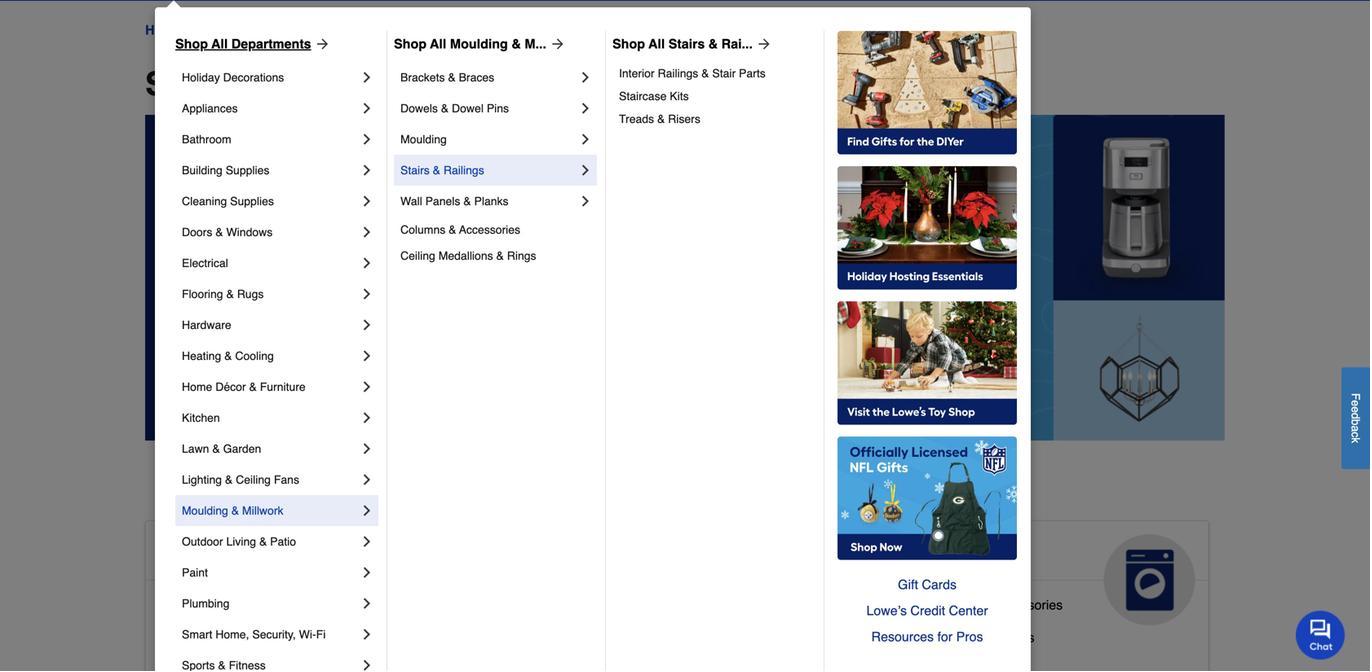 Task type: locate. For each thing, give the bounding box(es) containing it.
all for shop all departments
[[211, 36, 228, 51]]

1 horizontal spatial home
[[182, 381, 212, 394]]

building supplies link
[[182, 155, 359, 186]]

chevron right image for holiday decorations
[[359, 69, 375, 86]]

2 accessible from the top
[[159, 598, 221, 613]]

gift cards link
[[838, 573, 1017, 599]]

stairs
[[669, 36, 705, 51], [400, 164, 430, 177]]

0 vertical spatial stairs
[[669, 36, 705, 51]]

resources for pros link
[[838, 625, 1017, 651]]

moulding inside 'link'
[[182, 505, 228, 518]]

furniture down heating & cooling "link"
[[260, 381, 306, 394]]

supplies inside building supplies link
[[226, 164, 269, 177]]

2 arrow right image from the left
[[753, 36, 772, 52]]

bathroom up "smart home, security, wi-fi"
[[225, 598, 282, 613]]

all for shop all departments
[[235, 65, 276, 103]]

pros
[[956, 630, 983, 645]]

arrow right image for shop all moulding & m...
[[546, 36, 566, 52]]

smart home, security, wi-fi link
[[182, 620, 359, 651]]

2 shop from the left
[[394, 36, 427, 51]]

1 vertical spatial parts
[[947, 598, 977, 613]]

enjoy savings year-round. no matter what you're shopping for, find what you need at a great price. image
[[145, 115, 1225, 441]]

arrow right image for shop all stairs & rai...
[[753, 36, 772, 52]]

outdoor living & patio link
[[182, 527, 359, 558]]

0 horizontal spatial moulding
[[182, 505, 228, 518]]

0 vertical spatial bathroom
[[182, 133, 231, 146]]

risers
[[668, 113, 700, 126]]

2 vertical spatial accessible
[[159, 631, 221, 646]]

b
[[1349, 420, 1362, 426]]

animal & pet care
[[522, 541, 663, 594]]

0 horizontal spatial pet
[[522, 657, 542, 672]]

& left cooling
[[224, 350, 232, 363]]

shop
[[175, 36, 208, 51], [394, 36, 427, 51], [612, 36, 645, 51]]

interior railings & stair parts
[[619, 67, 766, 80]]

chevron right image for moulding & millwork
[[359, 503, 375, 519]]

1 shop from the left
[[175, 36, 208, 51]]

moulding up outdoor
[[182, 505, 228, 518]]

departments for shop
[[285, 65, 485, 103]]

& left millwork
[[231, 505, 239, 518]]

0 vertical spatial appliances
[[182, 102, 238, 115]]

ceiling up millwork
[[236, 474, 271, 487]]

arrow right image inside the shop all moulding & m... link
[[546, 36, 566, 52]]

chevron right image for hardware
[[359, 317, 375, 334]]

& right animal
[[605, 541, 621, 568]]

outdoor
[[182, 536, 223, 549]]

& inside 'link'
[[231, 505, 239, 518]]

0 vertical spatial supplies
[[226, 164, 269, 177]]

arrow right image inside shop all stairs & rai... link
[[753, 36, 772, 52]]

dowels & dowel pins
[[400, 102, 509, 115]]

shop up brackets
[[394, 36, 427, 51]]

shop up interior
[[612, 36, 645, 51]]

appliances image
[[1104, 535, 1195, 626]]

e up b
[[1349, 407, 1362, 413]]

shop inside 'link'
[[175, 36, 208, 51]]

parts right stair on the right of page
[[739, 67, 766, 80]]

0 vertical spatial home
[[145, 22, 181, 38]]

appliances up cards
[[886, 541, 1008, 568]]

houses,
[[583, 657, 630, 672]]

furniture right houses,
[[646, 657, 699, 672]]

kitchen link
[[182, 403, 359, 434]]

0 vertical spatial accessible
[[159, 541, 278, 568]]

décor
[[215, 381, 246, 394]]

2 horizontal spatial moulding
[[450, 36, 508, 51]]

chevron right image for doors & windows
[[359, 224, 375, 241]]

lawn & garden
[[182, 443, 261, 456]]

pet beds, houses, & furniture
[[522, 657, 699, 672]]

3 shop from the left
[[612, 36, 645, 51]]

flooring & rugs link
[[182, 279, 359, 310]]

1 vertical spatial railings
[[444, 164, 484, 177]]

2 vertical spatial supplies
[[580, 624, 630, 639]]

0 horizontal spatial parts
[[739, 67, 766, 80]]

all down the shop all departments 'link' in the left of the page
[[235, 65, 276, 103]]

shop for shop all moulding & m...
[[394, 36, 427, 51]]

accessories up chillers
[[993, 598, 1063, 613]]

2 vertical spatial moulding
[[182, 505, 228, 518]]

all up interior
[[648, 36, 665, 51]]

0 horizontal spatial arrow right image
[[546, 36, 566, 52]]

resources
[[871, 630, 934, 645]]

1 vertical spatial accessible
[[159, 598, 221, 613]]

& left dowel
[[441, 102, 449, 115]]

0 horizontal spatial railings
[[444, 164, 484, 177]]

0 horizontal spatial home
[[145, 22, 181, 38]]

furniture inside pet beds, houses, & furniture link
[[646, 657, 699, 672]]

all up holiday decorations
[[211, 36, 228, 51]]

None search field
[[516, 0, 961, 3]]

arrow right image up brackets & braces link
[[546, 36, 566, 52]]

1 vertical spatial moulding
[[400, 133, 447, 146]]

hardware link
[[182, 310, 359, 341]]

ceiling down columns
[[400, 250, 435, 263]]

bedroom
[[225, 631, 278, 646]]

accessible home image
[[377, 535, 469, 626]]

a
[[1349, 426, 1362, 432]]

parts down cards
[[947, 598, 977, 613]]

supplies for building supplies
[[226, 164, 269, 177]]

supplies
[[226, 164, 269, 177], [230, 195, 274, 208], [580, 624, 630, 639]]

bathroom inside bathroom link
[[182, 133, 231, 146]]

2 horizontal spatial shop
[[612, 36, 645, 51]]

home décor & furniture
[[182, 381, 306, 394]]

dowel
[[452, 102, 484, 115]]

beverage
[[886, 631, 942, 646]]

shop up holiday
[[175, 36, 208, 51]]

wall panels & planks link
[[400, 186, 577, 217]]

chevron right image
[[359, 100, 375, 117], [577, 131, 594, 148], [359, 162, 375, 179], [577, 162, 594, 179], [359, 193, 375, 210], [577, 193, 594, 210], [359, 224, 375, 241], [359, 255, 375, 272], [359, 317, 375, 334], [359, 410, 375, 427], [359, 441, 375, 458], [359, 472, 375, 489], [359, 503, 375, 519], [359, 596, 375, 612]]

departments link
[[196, 20, 270, 40]]

1 horizontal spatial moulding
[[400, 133, 447, 146]]

decorations
[[223, 71, 284, 84]]

1 accessible from the top
[[159, 541, 278, 568]]

1 horizontal spatial accessories
[[993, 598, 1063, 613]]

holiday
[[182, 71, 220, 84]]

accessible for accessible bathroom
[[159, 598, 221, 613]]

railings up kits
[[658, 67, 698, 80]]

2 horizontal spatial home
[[285, 541, 348, 568]]

accessories up the ceiling medallions & rings link
[[459, 223, 520, 237]]

chevron right image for paint
[[359, 565, 375, 581]]

1 vertical spatial supplies
[[230, 195, 274, 208]]

lowe's credit center
[[866, 604, 988, 619]]

0 vertical spatial railings
[[658, 67, 698, 80]]

2 vertical spatial home
[[285, 541, 348, 568]]

stairs up interior railings & stair parts
[[669, 36, 705, 51]]

lawn
[[182, 443, 209, 456]]

fans
[[274, 474, 299, 487]]

chevron right image for building supplies
[[359, 162, 375, 179]]

1 vertical spatial bathroom
[[225, 598, 282, 613]]

1 horizontal spatial furniture
[[646, 657, 699, 672]]

cleaning
[[182, 195, 227, 208]]

supplies inside cleaning supplies link
[[230, 195, 274, 208]]

0 horizontal spatial stairs
[[400, 164, 430, 177]]

& left 'risers'
[[657, 113, 665, 126]]

3 accessible from the top
[[159, 631, 221, 646]]

& left braces
[[448, 71, 456, 84]]

chevron right image for plumbing
[[359, 596, 375, 612]]

flooring
[[182, 288, 223, 301]]

chevron right image for brackets & braces
[[577, 69, 594, 86]]

0 horizontal spatial appliances link
[[182, 93, 359, 124]]

moulding & millwork link
[[182, 496, 359, 527]]

supplies up pet beds, houses, & furniture link on the bottom of the page
[[580, 624, 630, 639]]

railings up wall panels & planks
[[444, 164, 484, 177]]

& left rai...
[[708, 36, 718, 51]]

home,
[[215, 629, 249, 642]]

railings
[[658, 67, 698, 80], [444, 164, 484, 177]]

1 vertical spatial furniture
[[646, 657, 699, 672]]

accessible
[[159, 541, 278, 568], [159, 598, 221, 613], [159, 631, 221, 646]]

chat invite button image
[[1296, 611, 1346, 661]]

supplies up cleaning supplies
[[226, 164, 269, 177]]

& right doors
[[215, 226, 223, 239]]

departments
[[196, 22, 270, 38], [231, 36, 311, 51], [285, 65, 485, 103]]

appliances down holiday
[[182, 102, 238, 115]]

heating & cooling
[[182, 350, 274, 363]]

1 e from the top
[[1349, 401, 1362, 407]]

chevron right image for cleaning supplies
[[359, 193, 375, 210]]

f
[[1349, 394, 1362, 401]]

arrow right image up "interior railings & stair parts" link
[[753, 36, 772, 52]]

1 vertical spatial home
[[182, 381, 212, 394]]

0 vertical spatial appliances link
[[182, 93, 359, 124]]

0 vertical spatial pet
[[628, 541, 663, 568]]

0 vertical spatial ceiling
[[400, 250, 435, 263]]

chevron right image for electrical
[[359, 255, 375, 272]]

staircase
[[619, 90, 667, 103]]

1 horizontal spatial pet
[[628, 541, 663, 568]]

1 vertical spatial ceiling
[[236, 474, 271, 487]]

supplies inside livestock supplies link
[[580, 624, 630, 639]]

bathroom up building
[[182, 133, 231, 146]]

electrical
[[182, 257, 228, 270]]

& right décor
[[249, 381, 257, 394]]

1 horizontal spatial arrow right image
[[753, 36, 772, 52]]

officially licensed n f l gifts. shop now. image
[[838, 437, 1017, 561]]

heating & cooling link
[[182, 341, 359, 372]]

supplies up windows
[[230, 195, 274, 208]]

& down wall panels & planks
[[449, 223, 456, 237]]

home link
[[145, 20, 181, 40]]

moulding & millwork
[[182, 505, 283, 518]]

f e e d b a c k button
[[1342, 368, 1370, 470]]

& left patio
[[259, 536, 267, 549]]

care
[[522, 568, 573, 594]]

arrow right image
[[546, 36, 566, 52], [753, 36, 772, 52]]

animal
[[522, 541, 599, 568]]

gift
[[898, 578, 918, 593]]

&
[[512, 36, 521, 51], [708, 36, 718, 51], [701, 67, 709, 80], [448, 71, 456, 84], [441, 102, 449, 115], [657, 113, 665, 126], [433, 164, 440, 177], [463, 195, 471, 208], [449, 223, 456, 237], [215, 226, 223, 239], [496, 250, 504, 263], [226, 288, 234, 301], [224, 350, 232, 363], [249, 381, 257, 394], [212, 443, 220, 456], [225, 474, 233, 487], [231, 505, 239, 518], [259, 536, 267, 549], [605, 541, 621, 568], [981, 598, 990, 613], [945, 631, 954, 646], [634, 657, 643, 672]]

e
[[1349, 401, 1362, 407], [1349, 407, 1362, 413]]

smart home, security, wi-fi
[[182, 629, 326, 642]]

& left planks
[[463, 195, 471, 208]]

0 vertical spatial accessories
[[459, 223, 520, 237]]

1 vertical spatial appliances link
[[873, 522, 1208, 626]]

& inside "link"
[[224, 350, 232, 363]]

all inside 'link'
[[211, 36, 228, 51]]

departments for shop
[[231, 36, 311, 51]]

bathroom
[[182, 133, 231, 146], [225, 598, 282, 613]]

appliance parts & accessories
[[886, 598, 1063, 613]]

shop inside shop all stairs & rai... link
[[612, 36, 645, 51]]

appliances link
[[182, 93, 359, 124], [873, 522, 1208, 626]]

1 horizontal spatial shop
[[394, 36, 427, 51]]

1 horizontal spatial appliances
[[886, 541, 1008, 568]]

shop for shop all stairs & rai...
[[612, 36, 645, 51]]

& left rugs
[[226, 288, 234, 301]]

1 vertical spatial appliances
[[886, 541, 1008, 568]]

shop all departments
[[145, 65, 485, 103]]

0 horizontal spatial ceiling
[[236, 474, 271, 487]]

appliances link up chillers
[[873, 522, 1208, 626]]

wall
[[400, 195, 422, 208]]

0 horizontal spatial appliances
[[182, 102, 238, 115]]

plumbing link
[[182, 589, 359, 620]]

1 horizontal spatial parts
[[947, 598, 977, 613]]

1 arrow right image from the left
[[546, 36, 566, 52]]

moulding down dowels at the left of the page
[[400, 133, 447, 146]]

chevron right image for lighting & ceiling fans
[[359, 472, 375, 489]]

treads
[[619, 113, 654, 126]]

0 horizontal spatial furniture
[[260, 381, 306, 394]]

0 horizontal spatial shop
[[175, 36, 208, 51]]

bathroom link
[[182, 124, 359, 155]]

pet
[[628, 541, 663, 568], [522, 657, 542, 672]]

all up brackets & braces
[[430, 36, 446, 51]]

building supplies
[[182, 164, 269, 177]]

interior railings & stair parts link
[[619, 62, 812, 85]]

m...
[[525, 36, 546, 51]]

e up d
[[1349, 401, 1362, 407]]

1 vertical spatial pet
[[522, 657, 542, 672]]

stairs up wall
[[400, 164, 430, 177]]

rings
[[507, 250, 536, 263]]

chevron right image
[[359, 69, 375, 86], [577, 69, 594, 86], [577, 100, 594, 117], [359, 131, 375, 148], [359, 286, 375, 303], [359, 348, 375, 365], [359, 379, 375, 396], [359, 534, 375, 550], [359, 565, 375, 581], [359, 627, 375, 643], [359, 658, 375, 672]]

dowels
[[400, 102, 438, 115]]

departments inside 'link'
[[231, 36, 311, 51]]

stairs & railings
[[400, 164, 484, 177]]

& right lighting
[[225, 474, 233, 487]]

0 vertical spatial furniture
[[260, 381, 306, 394]]

home décor & furniture link
[[182, 372, 359, 403]]

visit the lowe's toy shop. image
[[838, 302, 1017, 426]]

home for home
[[145, 22, 181, 38]]

moulding up braces
[[450, 36, 508, 51]]

appliances link down "decorations"
[[182, 93, 359, 124]]



Task type: describe. For each thing, give the bounding box(es) containing it.
garden
[[223, 443, 261, 456]]

moulding for moulding & millwork
[[182, 505, 228, 518]]

& left m...
[[512, 36, 521, 51]]

interior
[[619, 67, 655, 80]]

accessible bathroom
[[159, 598, 282, 613]]

1 horizontal spatial appliances link
[[873, 522, 1208, 626]]

chevron right image for heating & cooling
[[359, 348, 375, 365]]

appliance parts & accessories link
[[886, 594, 1063, 627]]

d
[[1349, 413, 1362, 420]]

& up the wine
[[981, 598, 990, 613]]

pins
[[487, 102, 509, 115]]

chevron right image for stairs & railings
[[577, 162, 594, 179]]

all for shop all stairs & rai...
[[648, 36, 665, 51]]

doors & windows
[[182, 226, 273, 239]]

beds,
[[546, 657, 579, 672]]

1 vertical spatial accessories
[[993, 598, 1063, 613]]

& right houses,
[[634, 657, 643, 672]]

doors
[[182, 226, 212, 239]]

credit
[[910, 604, 945, 619]]

dowels & dowel pins link
[[400, 93, 577, 124]]

chevron right image for appliances
[[359, 100, 375, 117]]

chevron right image for bathroom
[[359, 131, 375, 148]]

building
[[182, 164, 222, 177]]

accessible bedroom link
[[159, 627, 278, 660]]

shop all departments link
[[175, 34, 331, 54]]

lowe's
[[866, 604, 907, 619]]

pet beds, houses, & furniture link
[[522, 653, 699, 672]]

2 e from the top
[[1349, 407, 1362, 413]]

c
[[1349, 432, 1362, 438]]

1 horizontal spatial railings
[[658, 67, 698, 80]]

moulding for moulding
[[400, 133, 447, 146]]

fi
[[316, 629, 326, 642]]

brackets & braces
[[400, 71, 494, 84]]

chevron right image for lawn & garden
[[359, 441, 375, 458]]

1 horizontal spatial stairs
[[669, 36, 705, 51]]

shop for shop all departments
[[175, 36, 208, 51]]

ceiling medallions & rings
[[400, 250, 536, 263]]

kitchen
[[182, 412, 220, 425]]

doors & windows link
[[182, 217, 359, 248]]

beverage & wine chillers link
[[886, 627, 1034, 660]]

rugs
[[237, 288, 264, 301]]

livestock
[[522, 624, 577, 639]]

windows
[[226, 226, 273, 239]]

paint
[[182, 567, 208, 580]]

home for home décor & furniture
[[182, 381, 212, 394]]

columns & accessories link
[[400, 217, 594, 243]]

accessible home
[[159, 541, 348, 568]]

beverage & wine chillers
[[886, 631, 1034, 646]]

holiday decorations link
[[182, 62, 359, 93]]

accessible for accessible bedroom
[[159, 631, 221, 646]]

millwork
[[242, 505, 283, 518]]

smart
[[182, 629, 212, 642]]

living
[[226, 536, 256, 549]]

& left 'rings'
[[496, 250, 504, 263]]

& left pros
[[945, 631, 954, 646]]

accessible for accessible home
[[159, 541, 278, 568]]

brackets & braces link
[[400, 62, 577, 93]]

0 vertical spatial parts
[[739, 67, 766, 80]]

f e e d b a c k
[[1349, 394, 1362, 444]]

plumbing
[[182, 598, 229, 611]]

shop all stairs & rai...
[[612, 36, 753, 51]]

animal & pet care link
[[509, 522, 845, 626]]

ceiling medallions & rings link
[[400, 243, 594, 269]]

lighting
[[182, 474, 222, 487]]

planks
[[474, 195, 509, 208]]

& left stair on the right of page
[[701, 67, 709, 80]]

shop all moulding & m...
[[394, 36, 546, 51]]

holiday hosting essentials. image
[[838, 166, 1017, 290]]

security,
[[252, 629, 296, 642]]

accessible bathroom link
[[159, 594, 282, 627]]

0 horizontal spatial accessories
[[459, 223, 520, 237]]

chevron right image for flooring & rugs
[[359, 286, 375, 303]]

brackets
[[400, 71, 445, 84]]

hardware
[[182, 319, 231, 332]]

cooling
[[235, 350, 274, 363]]

accessible bedroom
[[159, 631, 278, 646]]

shop
[[145, 65, 227, 103]]

all for shop all moulding & m...
[[430, 36, 446, 51]]

furniture inside home décor & furniture link
[[260, 381, 306, 394]]

arrow right image
[[311, 36, 331, 52]]

chevron right image for moulding
[[577, 131, 594, 148]]

livestock supplies link
[[522, 621, 630, 653]]

0 vertical spatial moulding
[[450, 36, 508, 51]]

1 vertical spatial stairs
[[400, 164, 430, 177]]

cleaning supplies link
[[182, 186, 359, 217]]

chevron right image for wall panels & planks
[[577, 193, 594, 210]]

animal & pet care image
[[741, 535, 832, 626]]

wi-
[[299, 629, 316, 642]]

bathroom inside 'accessible bathroom' link
[[225, 598, 282, 613]]

lowe's credit center link
[[838, 599, 1017, 625]]

medallions
[[439, 250, 493, 263]]

shop all moulding & m... link
[[394, 34, 566, 54]]

patio
[[270, 536, 296, 549]]

lawn & garden link
[[182, 434, 359, 465]]

electrical link
[[182, 248, 359, 279]]

chevron right image for dowels & dowel pins
[[577, 100, 594, 117]]

livestock supplies
[[522, 624, 630, 639]]

shop all stairs & rai... link
[[612, 34, 772, 54]]

wall panels & planks
[[400, 195, 509, 208]]

rai...
[[721, 36, 753, 51]]

& right "lawn"
[[212, 443, 220, 456]]

supplies for cleaning supplies
[[230, 195, 274, 208]]

& inside animal & pet care
[[605, 541, 621, 568]]

chevron right image for outdoor living & patio
[[359, 534, 375, 550]]

flooring & rugs
[[182, 288, 264, 301]]

& up panels
[[433, 164, 440, 177]]

find gifts for the diyer. image
[[838, 31, 1017, 155]]

staircase kits link
[[619, 85, 812, 108]]

resources for pros
[[871, 630, 983, 645]]

cards
[[922, 578, 957, 593]]

kits
[[670, 90, 689, 103]]

treads & risers link
[[619, 108, 812, 130]]

accessible home link
[[146, 522, 482, 626]]

chevron right image for home décor & furniture
[[359, 379, 375, 396]]

chevron right image for smart home, security, wi-fi
[[359, 627, 375, 643]]

heating
[[182, 350, 221, 363]]

paint link
[[182, 558, 359, 589]]

1 horizontal spatial ceiling
[[400, 250, 435, 263]]

moulding link
[[400, 124, 577, 155]]

chevron right image for kitchen
[[359, 410, 375, 427]]

staircase kits
[[619, 90, 689, 103]]

supplies for livestock supplies
[[580, 624, 630, 639]]

pet inside animal & pet care
[[628, 541, 663, 568]]



Task type: vqa. For each thing, say whether or not it's contained in the screenshot.
Accessible Home's Accessible
yes



